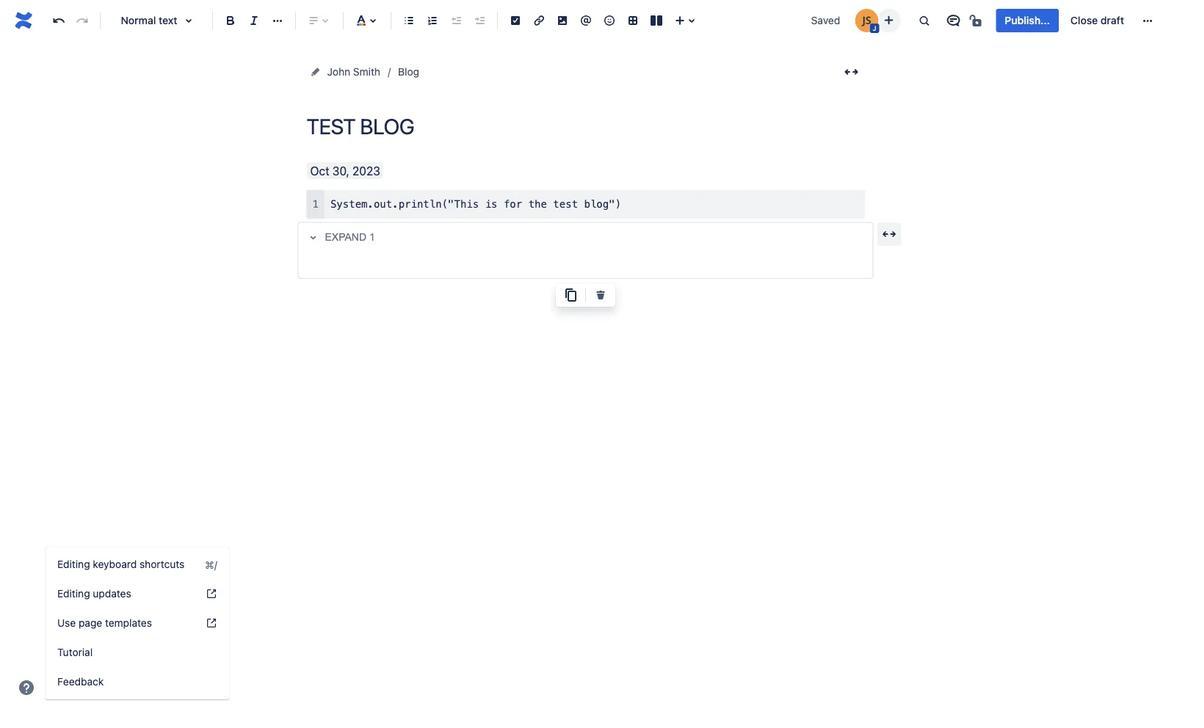 Task type: describe. For each thing, give the bounding box(es) containing it.
close draft
[[1071, 14, 1125, 26]]

john smith image
[[855, 9, 879, 32]]

link image
[[530, 12, 548, 29]]

oct 30, 2023
[[310, 164, 380, 178]]

go wide image
[[881, 226, 898, 243]]

smith
[[353, 66, 381, 78]]

feedback
[[57, 676, 104, 688]]

numbered list ⌘⇧7 image
[[424, 12, 442, 29]]

undo ⌘z image
[[50, 12, 68, 29]]

keyboard
[[93, 559, 137, 571]]

editing keyboard shortcuts
[[57, 559, 185, 571]]

publish...
[[1005, 14, 1050, 26]]

help image for editing updates
[[206, 588, 217, 600]]

close
[[1071, 14, 1098, 26]]

text
[[159, 14, 177, 26]]

2023
[[353, 164, 380, 178]]

close draft button
[[1062, 9, 1134, 32]]

30,
[[333, 164, 350, 178]]

emoji image
[[601, 12, 619, 29]]

2 vertical spatial help image
[[18, 680, 35, 697]]

editing for editing keyboard shortcuts
[[57, 559, 90, 571]]

find and replace image
[[916, 12, 933, 29]]

the
[[529, 198, 547, 210]]

is
[[485, 198, 498, 210]]

Main content area, start typing to enter text. text field
[[298, 161, 874, 279]]

help image for use page templates
[[206, 618, 217, 630]]

bullet list ⌘⇧8 image
[[400, 12, 418, 29]]

blog
[[398, 66, 419, 78]]

use page templates link
[[46, 609, 229, 638]]

tutorial
[[57, 647, 93, 659]]

shortcuts
[[140, 559, 185, 571]]

add image, video, or file image
[[554, 12, 572, 29]]

Blog post title text field
[[307, 115, 865, 139]]

confluence image
[[12, 9, 35, 32]]

john
[[327, 66, 351, 78]]

saved
[[812, 14, 841, 26]]

more formatting image
[[269, 12, 287, 29]]

normal text
[[121, 14, 177, 26]]

editing for editing updates
[[57, 588, 90, 600]]

john smith link
[[327, 63, 381, 81]]

editing updates link
[[46, 580, 229, 609]]

tutorial button
[[46, 638, 229, 668]]

more image
[[1139, 12, 1157, 29]]

blog")
[[584, 198, 622, 210]]

page
[[79, 617, 102, 630]]



Task type: locate. For each thing, give the bounding box(es) containing it.
⌘/
[[205, 559, 217, 571]]

indent tab image
[[471, 12, 489, 29]]

action item image
[[507, 12, 525, 29]]

layouts image
[[648, 12, 666, 29]]

normal text button
[[107, 4, 206, 37]]

Give this expand a title... text field
[[322, 229, 870, 246]]

redo ⌘⇧z image
[[73, 12, 91, 29]]

help image inside the editing updates link
[[206, 588, 217, 600]]

publish... button
[[996, 9, 1059, 32]]

comment icon image
[[945, 12, 963, 29]]

oct
[[310, 164, 330, 178]]

invite to edit image
[[880, 11, 898, 29]]

use
[[57, 617, 76, 630]]

copy image
[[562, 287, 580, 304]]

0 vertical spatial help image
[[206, 588, 217, 600]]

1 vertical spatial editing
[[57, 588, 90, 600]]

italic ⌘i image
[[245, 12, 263, 29]]

make page full-width image
[[843, 63, 861, 81]]

for
[[504, 198, 522, 210]]

0 vertical spatial editing
[[57, 559, 90, 571]]

editing up use
[[57, 588, 90, 600]]

system.out.println("this
[[331, 198, 479, 210]]

editing updates
[[57, 588, 131, 600]]

table image
[[624, 12, 642, 29]]

blog link
[[398, 63, 419, 81]]

2 editing from the top
[[57, 588, 90, 600]]

normal
[[121, 14, 156, 26]]

no restrictions image
[[969, 12, 986, 29]]

system.out.println("this is for the test blog")
[[331, 198, 622, 210]]

use page templates
[[57, 617, 152, 630]]

mention image
[[577, 12, 595, 29]]

updates
[[93, 588, 131, 600]]

remove image
[[592, 287, 610, 304]]

test
[[553, 198, 578, 210]]

draft
[[1101, 14, 1125, 26]]

1 editing from the top
[[57, 559, 90, 571]]

editing
[[57, 559, 90, 571], [57, 588, 90, 600]]

1 vertical spatial help image
[[206, 618, 217, 630]]

templates
[[105, 617, 152, 630]]

john smith
[[327, 66, 381, 78]]

help image
[[206, 588, 217, 600], [206, 618, 217, 630], [18, 680, 35, 697]]

bold ⌘b image
[[222, 12, 239, 29]]

confluence image
[[12, 9, 35, 32]]

editing up editing updates
[[57, 559, 90, 571]]

collapse content image
[[305, 229, 322, 246]]

move this blog image
[[310, 66, 321, 78]]

feedback button
[[46, 668, 229, 697]]

outdent ⇧tab image
[[447, 12, 465, 29]]

help image inside use page templates link
[[206, 618, 217, 630]]



Task type: vqa. For each thing, say whether or not it's contained in the screenshot.
More formatting image
yes



